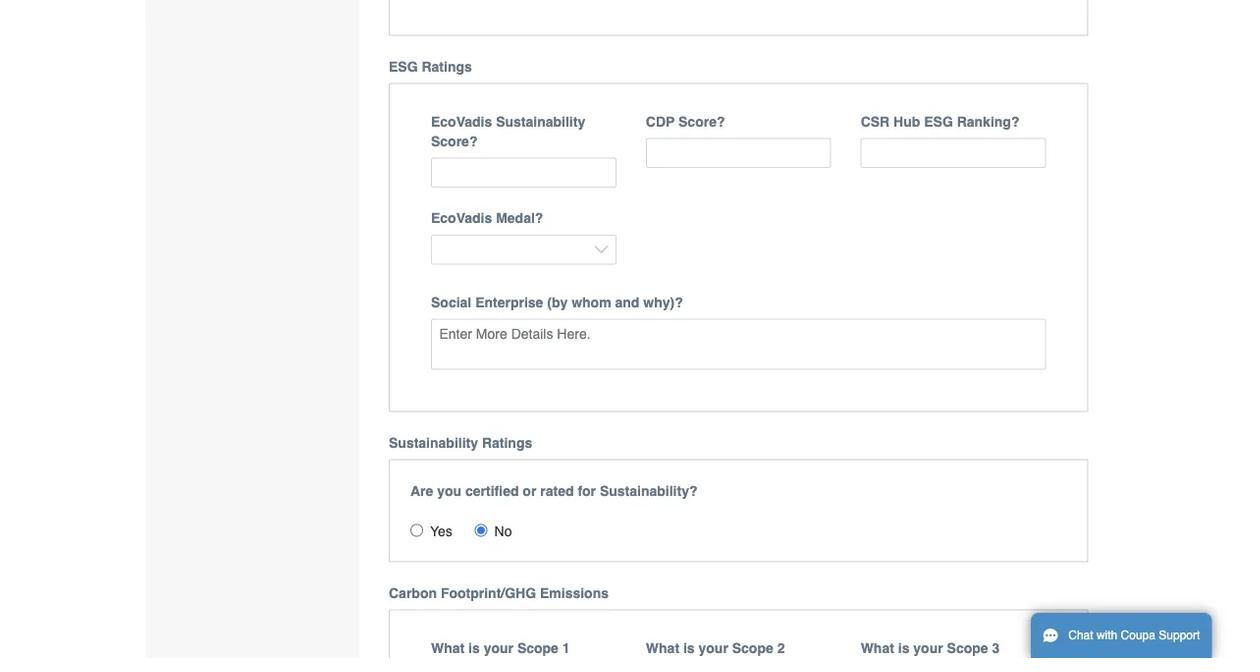 Task type: locate. For each thing, give the bounding box(es) containing it.
your left '3' at bottom right
[[914, 640, 944, 656]]

1 vertical spatial ecovadis
[[431, 210, 492, 226]]

and
[[615, 294, 640, 310]]

scope inside what is your scope 1
[[518, 640, 559, 656]]

is left '3' at bottom right
[[899, 640, 910, 656]]

2 is from the left
[[684, 640, 695, 656]]

your inside what is your scope 2
[[699, 640, 729, 656]]

social
[[431, 294, 472, 310]]

is
[[469, 640, 480, 656], [684, 640, 695, 656], [899, 640, 910, 656]]

ecovadis for ecovadis sustainability score?
[[431, 113, 492, 129]]

1 scope from the left
[[518, 640, 559, 656]]

certified
[[466, 483, 519, 498]]

1 what from the left
[[431, 640, 465, 656]]

sustainability up ecovadis sustainability score? "text box"
[[496, 113, 586, 129]]

is for what is your scope 3
[[899, 640, 910, 656]]

score? right cdp
[[679, 113, 725, 129]]

1
[[563, 640, 570, 656]]

ratings
[[422, 58, 472, 74], [482, 434, 533, 450]]

0 horizontal spatial what
[[431, 640, 465, 656]]

scope inside what is your scope 2
[[733, 640, 774, 656]]

0 horizontal spatial is
[[469, 640, 480, 656]]

scope for 3
[[948, 640, 989, 656]]

what is your scope 3
[[861, 640, 1000, 658]]

1 horizontal spatial sustainability
[[496, 113, 586, 129]]

sustainability up are
[[389, 434, 478, 450]]

is inside what is your scope 1
[[469, 640, 480, 656]]

2
[[778, 640, 785, 656]]

1 vertical spatial ratings
[[482, 434, 533, 450]]

1 vertical spatial score?
[[431, 133, 478, 149]]

what inside what is your scope 3
[[861, 640, 895, 656]]

3 is from the left
[[899, 640, 910, 656]]

ranking?
[[958, 113, 1020, 129]]

are
[[411, 483, 434, 498]]

esg ratings
[[389, 58, 472, 74]]

1 your from the left
[[484, 640, 514, 656]]

0 vertical spatial esg
[[389, 58, 418, 74]]

your down 'carbon footprint/ghg emissions' on the left bottom
[[484, 640, 514, 656]]

1 horizontal spatial scope
[[733, 640, 774, 656]]

2 your from the left
[[699, 640, 729, 656]]

what
[[431, 640, 465, 656], [646, 640, 680, 656], [861, 640, 895, 656]]

1 horizontal spatial what
[[646, 640, 680, 656]]

0 vertical spatial ecovadis
[[431, 113, 492, 129]]

cdp score?
[[646, 113, 725, 129]]

1 horizontal spatial esg
[[925, 113, 954, 129]]

is for what is your scope 2
[[684, 640, 695, 656]]

scope
[[518, 640, 559, 656], [733, 640, 774, 656], [948, 640, 989, 656]]

chat
[[1069, 629, 1094, 642]]

is inside what is your scope 2
[[684, 640, 695, 656]]

1 horizontal spatial is
[[684, 640, 695, 656]]

ecovadis
[[431, 113, 492, 129], [431, 210, 492, 226]]

0 vertical spatial sustainability
[[496, 113, 586, 129]]

scope for 1
[[518, 640, 559, 656]]

with
[[1097, 629, 1118, 642]]

support
[[1160, 629, 1201, 642]]

is inside what is your scope 3
[[899, 640, 910, 656]]

your inside what is your scope 3
[[914, 640, 944, 656]]

scope left '3' at bottom right
[[948, 640, 989, 656]]

0 horizontal spatial ratings
[[422, 58, 472, 74]]

scope inside what is your scope 3
[[948, 640, 989, 656]]

what right 2
[[861, 640, 895, 656]]

why)?
[[644, 294, 683, 310]]

1 horizontal spatial ratings
[[482, 434, 533, 450]]

sustainability
[[496, 113, 586, 129], [389, 434, 478, 450]]

0 vertical spatial score?
[[679, 113, 725, 129]]

None radio
[[411, 524, 423, 537], [475, 524, 488, 537], [411, 524, 423, 537], [475, 524, 488, 537]]

your left 2
[[699, 640, 729, 656]]

2 what from the left
[[646, 640, 680, 656]]

what down the carbon
[[431, 640, 465, 656]]

your for 1
[[484, 640, 514, 656]]

2 ecovadis from the top
[[431, 210, 492, 226]]

score?
[[679, 113, 725, 129], [431, 133, 478, 149]]

2 horizontal spatial scope
[[948, 640, 989, 656]]

3 what from the left
[[861, 640, 895, 656]]

what for what is your scope 3
[[861, 640, 895, 656]]

2 horizontal spatial is
[[899, 640, 910, 656]]

what inside what is your scope 1
[[431, 640, 465, 656]]

esg
[[389, 58, 418, 74], [925, 113, 954, 129]]

ratings up 'ecovadis sustainability score?'
[[422, 58, 472, 74]]

your inside what is your scope 1
[[484, 640, 514, 656]]

0 horizontal spatial scope
[[518, 640, 559, 656]]

ecovadis inside 'ecovadis sustainability score?'
[[431, 113, 492, 129]]

is left 2
[[684, 640, 695, 656]]

(by
[[547, 294, 568, 310]]

csr
[[861, 113, 890, 129]]

3 your from the left
[[914, 640, 944, 656]]

3
[[993, 640, 1000, 656]]

1 horizontal spatial your
[[699, 640, 729, 656]]

whom
[[572, 294, 612, 310]]

scope left 2
[[733, 640, 774, 656]]

your
[[484, 640, 514, 656], [699, 640, 729, 656], [914, 640, 944, 656]]

is down footprint/ghg
[[469, 640, 480, 656]]

1 is from the left
[[469, 640, 480, 656]]

ecovadis down the esg ratings
[[431, 113, 492, 129]]

score? inside 'ecovadis sustainability score?'
[[431, 133, 478, 149]]

3 scope from the left
[[948, 640, 989, 656]]

your for 3
[[914, 640, 944, 656]]

what inside what is your scope 2
[[646, 640, 680, 656]]

score? up ecovadis sustainability score? "text box"
[[431, 133, 478, 149]]

2 scope from the left
[[733, 640, 774, 656]]

cdp
[[646, 113, 675, 129]]

0 horizontal spatial score?
[[431, 133, 478, 149]]

0 horizontal spatial sustainability
[[389, 434, 478, 450]]

2 horizontal spatial your
[[914, 640, 944, 656]]

what for what is your scope 1
[[431, 640, 465, 656]]

scope left the 1
[[518, 640, 559, 656]]

1 horizontal spatial score?
[[679, 113, 725, 129]]

ratings up certified
[[482, 434, 533, 450]]

2 horizontal spatial what
[[861, 640, 895, 656]]

ecovadis left "medal?"
[[431, 210, 492, 226]]

1 ecovadis from the top
[[431, 113, 492, 129]]

0 horizontal spatial your
[[484, 640, 514, 656]]

0 vertical spatial ratings
[[422, 58, 472, 74]]

yes
[[430, 523, 453, 539]]

what right the 1
[[646, 640, 680, 656]]



Task type: vqa. For each thing, say whether or not it's contained in the screenshot.
Coupa
yes



Task type: describe. For each thing, give the bounding box(es) containing it.
Social Enterprise (by whom and why)? text field
[[431, 319, 1047, 370]]

footprint/ghg
[[441, 585, 536, 601]]

carbon
[[389, 585, 437, 601]]

hub
[[894, 113, 921, 129]]

what for what is your scope 2
[[646, 640, 680, 656]]

are you certified or rated for sustainability?
[[411, 483, 698, 498]]

0 horizontal spatial esg
[[389, 58, 418, 74]]

1 vertical spatial sustainability
[[389, 434, 478, 450]]

your for 2
[[699, 640, 729, 656]]

chat with coupa support button
[[1032, 613, 1213, 658]]

carbon footprint/ghg emissions
[[389, 585, 609, 601]]

what is your scope 1
[[431, 640, 570, 658]]

sustainability inside 'ecovadis sustainability score?'
[[496, 113, 586, 129]]

for
[[578, 483, 596, 498]]

ratings for esg ratings
[[422, 58, 472, 74]]

coupa
[[1122, 629, 1156, 642]]

ecovadis sustainability score?
[[431, 113, 586, 149]]

ratings for sustainability ratings
[[482, 434, 533, 450]]

sustainability?
[[600, 483, 698, 498]]

what is your scope 2
[[646, 640, 785, 658]]

csr hub esg ranking?
[[861, 113, 1020, 129]]

enterprise
[[476, 294, 544, 310]]

chat with coupa support
[[1069, 629, 1201, 642]]

ecovadis medal?
[[431, 210, 544, 226]]

CSR Hub ESG Ranking? text field
[[861, 138, 1047, 168]]

medal?
[[496, 210, 544, 226]]

scope for 2
[[733, 640, 774, 656]]

sustainability ratings
[[389, 434, 533, 450]]

CDP Score? text field
[[646, 138, 832, 168]]

ecovadis for ecovadis medal?
[[431, 210, 492, 226]]

EcoVadis Sustainability Score? text field
[[431, 157, 617, 187]]

social enterprise (by whom and why)?
[[431, 294, 683, 310]]

you
[[437, 483, 462, 498]]

or
[[523, 483, 537, 498]]

rated
[[541, 483, 574, 498]]

is for what is your scope 1
[[469, 640, 480, 656]]

no
[[495, 523, 512, 539]]

1 vertical spatial esg
[[925, 113, 954, 129]]

emissions
[[540, 585, 609, 601]]



